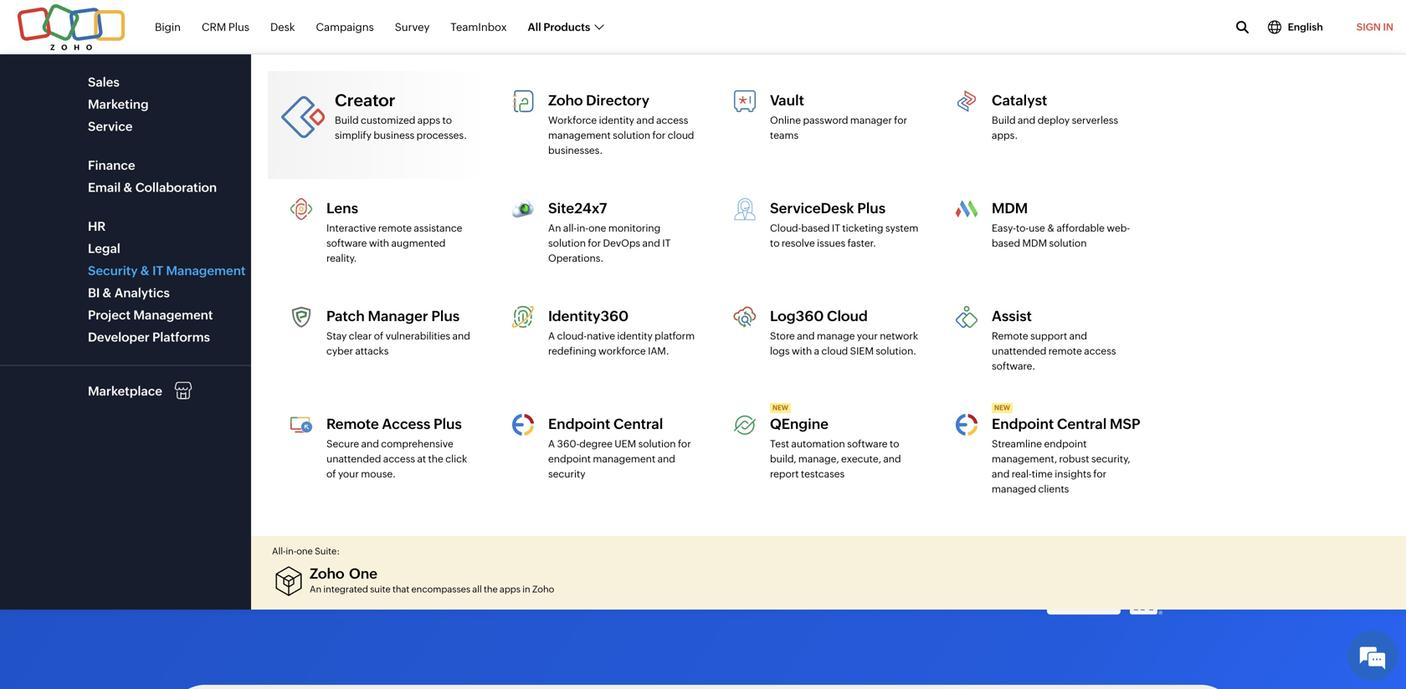 Task type: describe. For each thing, give the bounding box(es) containing it.
siem
[[850, 346, 874, 357]]

in down more.
[[243, 523, 256, 540]]

1 vertical spatial one
[[296, 547, 313, 557]]

unattended inside "remote access plus secure and comprehensive unattended access at the click of your mouse."
[[326, 454, 381, 465]]

apps inside "one an integrated suite that encompasses all the apps in zoho"
[[500, 585, 521, 595]]

web-
[[1107, 223, 1130, 234]]

solution inside site24x7 an all-in-one monitoring solution for devops and it operations.
[[548, 238, 586, 249]]

clear
[[349, 331, 372, 342]]

solution inside zoho directory workforce identity and access management solution for cloud businesses.
[[613, 130, 650, 141]]

msp
[[1110, 416, 1140, 432]]

your inside "remote access plus secure and comprehensive unattended access at the click of your mouse."
[[338, 469, 359, 480]]

and inside log360 cloud store and manage your network logs with a cloud siem solution.
[[797, 331, 815, 342]]

customer-
[[454, 455, 526, 472]]

mouse.
[[361, 469, 396, 480]]

platforms
[[152, 330, 210, 345]]

endpoint inside new endpoint central msp streamline endpoint management, robust security, and real-time insights for managed clients
[[992, 416, 1054, 432]]

one
[[349, 566, 378, 582]]

stored
[[950, 433, 977, 444]]

at
[[417, 454, 426, 465]]

solution inside mdm easy-to-use & affordable web- based mdm solution
[[1049, 238, 1087, 249]]

remote inside "lens interactive remote assistance software with augmented reality."
[[378, 223, 412, 234]]

assist remote support and unattended remote access software.
[[992, 308, 1116, 372]]

customized
[[361, 115, 415, 126]]

easy-
[[992, 223, 1016, 234]]

zoho inside zoho directory workforce identity and access management solution for cloud businesses.
[[548, 92, 583, 108]]

superfast work. steadfast growth. bring the very best out of your customer-facing teams with robust automation, comprehensive analytics, personalized solutions, and more. sign up and get started in no time—the fastest implementation in the enterprise crm market.
[[243, 159, 722, 540]]

and inside endpoint central a 360-degree uem solution for endpoint management and security
[[658, 454, 675, 465]]

patch manager plus stay clear of vulnerabilities and cyber attacks
[[326, 308, 470, 357]]

remote inside the assist remote support and unattended remote access software.
[[1049, 346, 1082, 357]]

1 horizontal spatial started
[[939, 184, 993, 202]]

workforce
[[548, 115, 597, 126]]

your inside log360 cloud store and manage your network logs with a cloud siem solution.
[[857, 331, 878, 342]]

business
[[374, 130, 415, 141]]

new for endpoint
[[994, 404, 1010, 412]]

encompasses
[[411, 585, 470, 595]]

teaminbox
[[451, 21, 507, 33]]

2 data from the left
[[1018, 433, 1037, 444]]

streamline
[[992, 439, 1042, 450]]

augmented
[[391, 238, 446, 249]]

redefining
[[548, 346, 596, 357]]

marketplace
[[88, 384, 162, 399]]

remote access plus secure and comprehensive unattended access at the click of your mouse.
[[326, 416, 467, 480]]

robust inside new endpoint central msp streamline endpoint management, robust security, and real-time insights for managed clients
[[1059, 454, 1089, 465]]

software for qengine
[[847, 439, 888, 450]]

zoho directory workforce identity and access management solution for cloud businesses.
[[548, 92, 694, 156]]

crm inside superfast work. steadfast growth. bring the very best out of your customer-facing teams with robust automation, comprehensive analytics, personalized solutions, and more. sign up and get started in no time—the fastest implementation in the enterprise crm market.
[[359, 523, 393, 540]]

site24x7
[[548, 200, 607, 216]]

desk link
[[270, 12, 295, 43]]

identity inside zoho directory workforce identity and access management solution for cloud businesses.
[[599, 115, 634, 126]]

in inside "one an integrated suite that encompasses all the apps in zoho"
[[522, 585, 530, 595]]

very
[[309, 455, 339, 472]]

.
[[1120, 414, 1123, 424]]

you're
[[927, 414, 954, 424]]

catalyst build and deploy serverless apps.
[[992, 92, 1118, 141]]

all-
[[563, 223, 577, 234]]

2 vertical spatial based
[[1050, 414, 1076, 424]]

it for legal
[[152, 264, 163, 278]]

teaminbox link
[[451, 12, 507, 43]]

new endpoint central msp streamline endpoint management, robust security, and real-time insights for managed clients
[[992, 404, 1140, 495]]

remote inside the assist remote support and unattended remote access software.
[[992, 331, 1028, 342]]

creator build customized apps to simplify business processes.
[[335, 91, 467, 141]]

suite:
[[315, 547, 340, 557]]

insights
[[1055, 469, 1091, 480]]

collaboration
[[135, 180, 217, 195]]

and inside patch manager plus stay clear of vulnerabilities and cyber attacks
[[452, 331, 470, 342]]

reality.
[[326, 253, 357, 264]]

suite
[[370, 585, 391, 595]]

identity inside identity360 a cloud-native identity platform redefining workforce iam.
[[617, 331, 653, 342]]

all-in-one suite:
[[272, 547, 340, 557]]

enterprise
[[285, 523, 356, 540]]

the left us
[[989, 433, 1003, 444]]

on
[[1078, 414, 1089, 424]]

comprehensive inside "remote access plus secure and comprehensive unattended access at the click of your mouse."
[[381, 439, 453, 450]]

states
[[1016, 414, 1048, 424]]

the up automation,
[[283, 455, 306, 472]]

manager
[[850, 115, 892, 126]]

bigin link
[[155, 12, 181, 43]]

of inside superfast work. steadfast growth. bring the very best out of your customer-facing teams with robust automation, comprehensive analytics, personalized solutions, and more. sign up and get started in no time—the fastest implementation in the enterprise crm market.
[[402, 455, 417, 472]]

cloud
[[827, 308, 868, 324]]

and inside site24x7 an all-in-one monitoring solution for devops and it operations.
[[642, 238, 660, 249]]

finance email & collaboration
[[88, 158, 217, 195]]

to inside creator build customized apps to simplify business processes.
[[442, 115, 452, 126]]

apps.
[[992, 130, 1018, 141]]

identity360
[[548, 308, 629, 324]]

creator
[[335, 91, 395, 110]]

zoho crm logo image
[[167, 64, 256, 101]]

in- inside site24x7 an all-in-one monitoring solution for devops and it operations.
[[577, 223, 589, 234]]

& up analytics
[[140, 264, 150, 278]]

lens interactive remote assistance software with augmented reality.
[[326, 200, 462, 264]]

test
[[770, 439, 789, 450]]

network
[[880, 331, 918, 342]]

an for one
[[310, 585, 322, 595]]

ip
[[1112, 414, 1120, 424]]

plus left the desk
[[228, 21, 249, 33]]

build,
[[770, 454, 796, 465]]

no
[[468, 501, 487, 518]]

for inside zoho directory workforce identity and access management solution for cloud businesses.
[[652, 130, 666, 141]]

it
[[879, 414, 885, 424]]

servicedesk
[[770, 200, 854, 216]]

sign
[[1357, 21, 1381, 33]]

it looks like you're in the united states based on your ip .
[[879, 414, 1123, 424]]

in left 'no'
[[452, 501, 465, 518]]

store
[[770, 331, 795, 342]]

cloud inside zoho directory workforce identity and access management solution for cloud businesses.
[[668, 130, 694, 141]]

manage
[[817, 331, 855, 342]]

for inside vault online password manager for teams
[[894, 115, 907, 126]]

with inside "lens interactive remote assistance software with augmented reality."
[[369, 238, 389, 249]]

teams inside superfast work. steadfast growth. bring the very best out of your customer-facing teams with robust automation, comprehensive analytics, personalized solutions, and more. sign up and get started in no time—the fastest implementation in the enterprise crm market.
[[573, 455, 616, 472]]

catalyst
[[992, 92, 1047, 108]]

to inside servicedesk plus cloud-based it ticketing system to resolve issues faster.
[[770, 238, 780, 249]]

teams inside vault online password manager for teams
[[770, 130, 799, 141]]

and up implementation
[[675, 478, 702, 495]]

& inside 'finance email & collaboration'
[[124, 180, 133, 195]]

devops
[[603, 238, 640, 249]]

comprehensive inside superfast work. steadfast growth. bring the very best out of your customer-facing teams with robust automation, comprehensive analytics, personalized solutions, and more. sign up and get started in no time—the fastest implementation in the enterprise crm market.
[[331, 478, 439, 495]]

vulnerabilities
[[386, 331, 450, 342]]

trial
[[1105, 184, 1134, 202]]

0 vertical spatial mdm
[[992, 200, 1028, 216]]

in
[[1383, 21, 1394, 33]]

it inside site24x7 an all-in-one monitoring solution for devops and it operations.
[[662, 238, 671, 249]]

endpoint inside new endpoint central msp streamline endpoint management, robust security, and real-time insights for managed clients
[[1044, 439, 1087, 450]]

interactive
[[326, 223, 376, 234]]

secure
[[326, 439, 359, 450]]

vault
[[770, 92, 804, 108]]

project
[[88, 308, 131, 323]]

steadfast
[[243, 295, 679, 382]]

plus inside "remote access plus secure and comprehensive unattended access at the click of your mouse."
[[434, 416, 462, 432]]

click
[[445, 454, 467, 465]]

password
[[803, 115, 848, 126]]

plus inside patch manager plus stay clear of vulnerabilities and cyber attacks
[[431, 308, 460, 324]]

personalized
[[511, 478, 601, 495]]

for inside endpoint central a 360-degree uem solution for endpoint management and security
[[678, 439, 691, 450]]



Task type: vqa. For each thing, say whether or not it's contained in the screenshot.


Task type: locate. For each thing, give the bounding box(es) containing it.
be
[[937, 433, 948, 444]]

cloud inside log360 cloud store and manage your network logs with a cloud siem solution.
[[822, 346, 848, 357]]

remote inside "remote access plus secure and comprehensive unattended access at the click of your mouse."
[[326, 416, 379, 432]]

2 horizontal spatial of
[[402, 455, 417, 472]]

1 horizontal spatial build
[[992, 115, 1016, 126]]

an inside site24x7 an all-in-one monitoring solution for devops and it operations.
[[548, 223, 561, 234]]

it for plus
[[832, 223, 840, 234]]

and up managed
[[992, 469, 1010, 480]]

endpoint up 360-
[[548, 416, 610, 432]]

the right all
[[484, 585, 498, 595]]

and down the monitoring
[[642, 238, 660, 249]]

and inside the assist remote support and unattended remote access software.
[[1069, 331, 1087, 342]]

sales
[[88, 75, 120, 90]]

market.
[[396, 523, 450, 540]]

in- down enterprise
[[286, 547, 297, 557]]

workforce
[[598, 346, 646, 357]]

analytics,
[[442, 478, 508, 495]]

mdm down use
[[1022, 238, 1047, 249]]

deploy
[[1038, 115, 1070, 126]]

2 central from the left
[[1057, 416, 1107, 432]]

management inside zoho directory workforce identity and access management solution for cloud businesses.
[[548, 130, 611, 141]]

the right at
[[428, 454, 443, 465]]

0 horizontal spatial in-
[[286, 547, 297, 557]]

1 vertical spatial mdm
[[1022, 238, 1047, 249]]

0 horizontal spatial build
[[335, 115, 359, 126]]

0 vertical spatial access
[[656, 115, 688, 126]]

0 horizontal spatial robust
[[652, 455, 698, 472]]

0 horizontal spatial endpoint
[[548, 454, 591, 465]]

in
[[956, 414, 964, 424], [979, 433, 987, 444], [452, 501, 465, 518], [243, 523, 256, 540], [522, 585, 530, 595]]

with inside log360 cloud store and manage your network logs with a cloud siem solution.
[[792, 346, 812, 357]]

0 vertical spatial remote
[[992, 331, 1028, 342]]

1 horizontal spatial remote
[[1049, 346, 1082, 357]]

faster.
[[848, 238, 876, 249]]

1 horizontal spatial teams
[[770, 130, 799, 141]]

management down "uem"
[[593, 454, 656, 465]]

remote down support
[[1049, 346, 1082, 357]]

cloud
[[668, 130, 694, 141], [822, 346, 848, 357]]

hr
[[88, 219, 106, 234]]

0 vertical spatial management
[[166, 264, 246, 278]]

management up platforms
[[133, 308, 213, 323]]

get
[[908, 184, 935, 202]]

zoho up workforce
[[548, 92, 583, 108]]

superfast
[[243, 159, 679, 246]]

based down easy-
[[992, 238, 1020, 249]]

software inside "lens interactive remote assistance software with augmented reality."
[[326, 238, 367, 249]]

one an integrated suite that encompasses all the apps in zoho
[[310, 566, 554, 595]]

0 horizontal spatial started
[[400, 501, 449, 518]]

0 horizontal spatial remote
[[378, 223, 412, 234]]

finance
[[88, 158, 135, 173]]

remote up "augmented"
[[378, 223, 412, 234]]

& right use
[[1047, 223, 1055, 234]]

1 horizontal spatial one
[[589, 223, 606, 234]]

issues
[[817, 238, 846, 249]]

and down catalyst
[[1018, 115, 1036, 126]]

access inside zoho directory workforce identity and access management solution for cloud businesses.
[[656, 115, 688, 126]]

implementation
[[611, 501, 722, 518]]

get
[[373, 501, 397, 518]]

crm right 'bigin'
[[202, 21, 226, 33]]

to inside new qengine test automation software to build, manage, execute, and report testcases
[[890, 439, 899, 450]]

the inside "one an integrated suite that encompasses all the apps in zoho"
[[484, 585, 498, 595]]

your left the free
[[1033, 184, 1067, 202]]

0 vertical spatial an
[[548, 223, 561, 234]]

data right us
[[1018, 433, 1037, 444]]

apps inside creator build customized apps to simplify business processes.
[[417, 115, 440, 126]]

1 vertical spatial cloud
[[822, 346, 848, 357]]

0 vertical spatial zoho
[[548, 92, 583, 108]]

solution right "uem"
[[638, 439, 676, 450]]

mdm up easy-
[[992, 200, 1028, 216]]

1 horizontal spatial endpoint
[[1044, 439, 1087, 450]]

0 horizontal spatial new
[[773, 404, 788, 412]]

1 horizontal spatial it
[[662, 238, 671, 249]]

0 horizontal spatial unattended
[[326, 454, 381, 465]]

analytics
[[114, 286, 170, 300]]

of up 'attacks'
[[374, 331, 384, 342]]

for inside site24x7 an all-in-one monitoring solution for devops and it operations.
[[588, 238, 601, 249]]

new inside new qengine test automation software to build, manage, execute, and report testcases
[[773, 404, 788, 412]]

an for site24x7
[[548, 223, 561, 234]]

new up qengine
[[773, 404, 788, 412]]

endpoint up us
[[992, 416, 1054, 432]]

new qengine test automation software to build, manage, execute, and report testcases
[[770, 404, 901, 480]]

and up best
[[361, 439, 379, 450]]

it right devops
[[662, 238, 671, 249]]

robust inside superfast work. steadfast growth. bring the very best out of your customer-facing teams with robust automation, comprehensive analytics, personalized solutions, and more. sign up and get started in no time—the fastest implementation in the enterprise crm market.
[[652, 455, 698, 472]]

software for interactive
[[326, 238, 367, 249]]

0 vertical spatial it
[[832, 223, 840, 234]]

1 vertical spatial unattended
[[326, 454, 381, 465]]

and right vulnerabilities on the top left of page
[[452, 331, 470, 342]]

platform
[[655, 331, 695, 342]]

0 horizontal spatial access
[[383, 454, 415, 465]]

0 vertical spatial to
[[442, 115, 452, 126]]

0 vertical spatial identity
[[599, 115, 634, 126]]

new for qengine
[[773, 404, 788, 412]]

solution
[[613, 130, 650, 141], [548, 238, 586, 249], [1049, 238, 1087, 249], [638, 439, 676, 450]]

1 vertical spatial remote
[[326, 416, 379, 432]]

started up market.
[[400, 501, 449, 518]]

0 vertical spatial a
[[548, 331, 555, 342]]

based inside mdm easy-to-use & affordable web- based mdm solution
[[992, 238, 1020, 249]]

software inside new qengine test automation software to build, manage, execute, and report testcases
[[847, 439, 888, 450]]

1 vertical spatial a
[[548, 439, 555, 450]]

an left integrated
[[310, 585, 322, 595]]

it
[[832, 223, 840, 234], [662, 238, 671, 249], [152, 264, 163, 278]]

endpoint inside endpoint central a 360-degree uem solution for endpoint management and security
[[548, 416, 610, 432]]

and down your
[[883, 454, 901, 465]]

and up a at bottom
[[797, 331, 815, 342]]

your up siem at the bottom right
[[857, 331, 878, 342]]

0 horizontal spatial remote
[[326, 416, 379, 432]]

of left best
[[326, 469, 336, 480]]

servicedesk plus cloud-based it ticketing system to resolve issues faster.
[[770, 200, 919, 249]]

management inside endpoint central a 360-degree uem solution for endpoint management and security
[[593, 454, 656, 465]]

one left suite:
[[296, 547, 313, 557]]

of left at
[[402, 455, 417, 472]]

None submit
[[879, 537, 1163, 578]]

of inside patch manager plus stay clear of vulnerabilities and cyber attacks
[[374, 331, 384, 342]]

2 horizontal spatial based
[[1050, 414, 1076, 424]]

remote down assist
[[992, 331, 1028, 342]]

manager
[[368, 308, 428, 324]]

0 horizontal spatial endpoint
[[548, 416, 610, 432]]

with up easy-
[[996, 184, 1029, 202]]

0 vertical spatial comprehensive
[[381, 439, 453, 450]]

plus inside servicedesk plus cloud-based it ticketing system to resolve issues faster.
[[857, 200, 886, 216]]

1 vertical spatial management
[[593, 454, 656, 465]]

0 vertical spatial one
[[589, 223, 606, 234]]

1 vertical spatial an
[[310, 585, 322, 595]]

2 vertical spatial access
[[383, 454, 415, 465]]

robust up 'solutions,'
[[652, 455, 698, 472]]

crm
[[202, 21, 226, 33], [359, 523, 393, 540]]

a inside identity360 a cloud-native identity platform redefining workforce iam.
[[548, 331, 555, 342]]

solution inside endpoint central a 360-degree uem solution for endpoint management and security
[[638, 439, 676, 450]]

management up businesses.
[[548, 130, 611, 141]]

that
[[393, 585, 410, 595]]

endpoint down 360-
[[548, 454, 591, 465]]

and down the directory
[[636, 115, 654, 126]]

endpoint down the on
[[1044, 439, 1087, 450]]

an
[[548, 223, 561, 234], [310, 585, 322, 595]]

build up apps. at the right top of page
[[992, 115, 1016, 126]]

report
[[770, 469, 799, 480]]

and right support
[[1069, 331, 1087, 342]]

solution down all-
[[548, 238, 586, 249]]

identity down the directory
[[599, 115, 634, 126]]

0 horizontal spatial one
[[296, 547, 313, 557]]

to down cloud-
[[770, 238, 780, 249]]

build inside creator build customized apps to simplify business processes.
[[335, 115, 359, 126]]

your
[[1033, 184, 1067, 202], [857, 331, 878, 342], [1091, 414, 1110, 424], [420, 455, 451, 472], [338, 469, 359, 480]]

comprehensive
[[381, 439, 453, 450], [331, 478, 439, 495]]

with down interactive
[[369, 238, 389, 249]]

with left a at bottom
[[792, 346, 812, 357]]

1 horizontal spatial cloud
[[822, 346, 848, 357]]

0 horizontal spatial an
[[310, 585, 322, 595]]

it up the issues
[[832, 223, 840, 234]]

processes.
[[417, 130, 467, 141]]

data
[[900, 433, 919, 444], [1018, 433, 1037, 444]]

an inside "one an integrated suite that encompasses all the apps in zoho"
[[310, 585, 322, 595]]

plus up click at the left bottom
[[434, 416, 462, 432]]

the up all-
[[259, 523, 282, 540]]

affordable
[[1057, 223, 1105, 234]]

1 vertical spatial based
[[992, 238, 1020, 249]]

1 horizontal spatial central
[[1057, 416, 1107, 432]]

sign in
[[1357, 21, 1394, 33]]

0 vertical spatial unattended
[[992, 346, 1047, 357]]

in right stored
[[979, 433, 987, 444]]

based down servicedesk
[[801, 223, 830, 234]]

1 vertical spatial in-
[[286, 547, 297, 557]]

1 vertical spatial management
[[133, 308, 213, 323]]

based inside servicedesk plus cloud-based it ticketing system to resolve issues faster.
[[801, 223, 830, 234]]

1 horizontal spatial new
[[994, 404, 1010, 412]]

1 vertical spatial it
[[662, 238, 671, 249]]

0 vertical spatial based
[[801, 223, 830, 234]]

in- down site24x7
[[577, 223, 589, 234]]

with inside superfast work. steadfast growth. bring the very best out of your customer-facing teams with robust automation, comprehensive analytics, personalized solutions, and more. sign up and get started in no time—the fastest implementation in the enterprise crm market.
[[619, 455, 649, 472]]

1 horizontal spatial crm
[[359, 523, 393, 540]]

comprehensive up at
[[381, 439, 453, 450]]

robust up insights
[[1059, 454, 1089, 465]]

up
[[322, 501, 341, 518]]

like
[[911, 414, 926, 424]]

cloud-
[[557, 331, 587, 342]]

build for catalyst
[[992, 115, 1016, 126]]

plus up 'ticketing'
[[857, 200, 886, 216]]

1 vertical spatial remote
[[1049, 346, 1082, 357]]

access inside the assist remote support and unattended remote access software.
[[1084, 346, 1116, 357]]

central up center.
[[1057, 416, 1107, 432]]

1 horizontal spatial remote
[[992, 331, 1028, 342]]

support
[[1030, 331, 1067, 342]]

1 vertical spatial endpoint
[[548, 454, 591, 465]]

0 vertical spatial endpoint
[[1044, 439, 1087, 450]]

native
[[587, 331, 615, 342]]

and inside zoho directory workforce identity and access management solution for cloud businesses.
[[636, 115, 654, 126]]

1 a from the top
[[548, 331, 555, 342]]

0 vertical spatial management
[[548, 130, 611, 141]]

fastest
[[561, 501, 608, 518]]

1 horizontal spatial an
[[548, 223, 561, 234]]

build inside catalyst build and deploy serverless apps.
[[992, 115, 1016, 126]]

execute,
[[841, 454, 881, 465]]

build for creator
[[335, 115, 359, 126]]

a left 360-
[[548, 439, 555, 450]]

1 horizontal spatial based
[[992, 238, 1020, 249]]

0 horizontal spatial it
[[152, 264, 163, 278]]

based left the on
[[1050, 414, 1076, 424]]

one inside site24x7 an all-in-one monitoring solution for devops and it operations.
[[589, 223, 606, 234]]

0 vertical spatial cloud
[[668, 130, 694, 141]]

use
[[1029, 223, 1045, 234]]

it inside servicedesk plus cloud-based it ticketing system to resolve issues faster.
[[832, 223, 840, 234]]

it inside hr legal security & it management bi & analytics project management developer platforms
[[152, 264, 163, 278]]

& right bi
[[103, 286, 112, 300]]

1 central from the left
[[613, 416, 663, 432]]

& right email
[[124, 180, 133, 195]]

1 horizontal spatial apps
[[500, 585, 521, 595]]

2 build from the left
[[992, 115, 1016, 126]]

and right up
[[344, 501, 370, 518]]

to
[[442, 115, 452, 126], [770, 238, 780, 249], [890, 439, 899, 450]]

security
[[548, 469, 585, 480]]

data left 'will'
[[900, 433, 919, 444]]

1 horizontal spatial in-
[[577, 223, 589, 234]]

1 vertical spatial apps
[[500, 585, 521, 595]]

2 vertical spatial to
[[890, 439, 899, 450]]

system
[[885, 223, 919, 234]]

1 horizontal spatial endpoint
[[992, 416, 1054, 432]]

0 horizontal spatial cloud
[[668, 130, 694, 141]]

out
[[376, 455, 399, 472]]

1 data from the left
[[900, 433, 919, 444]]

1 vertical spatial started
[[400, 501, 449, 518]]

with down "uem"
[[619, 455, 649, 472]]

real-
[[1012, 469, 1032, 480]]

and inside "remote access plus secure and comprehensive unattended access at the click of your mouse."
[[361, 439, 379, 450]]

started inside superfast work. steadfast growth. bring the very best out of your customer-facing teams with robust automation, comprehensive analytics, personalized solutions, and more. sign up and get started in no time—the fastest implementation in the enterprise crm market.
[[400, 501, 449, 518]]

access inside "remote access plus secure and comprehensive unattended access at the click of your mouse."
[[383, 454, 415, 465]]

your left ip
[[1091, 414, 1110, 424]]

0 vertical spatial teams
[[770, 130, 799, 141]]

teams down degree
[[573, 455, 616, 472]]

central inside new endpoint central msp streamline endpoint management, robust security, and real-time insights for managed clients
[[1057, 416, 1107, 432]]

a
[[814, 346, 820, 357]]

sign
[[287, 501, 319, 518]]

to up processes.
[[442, 115, 452, 126]]

0 vertical spatial apps
[[417, 115, 440, 126]]

a left cloud-
[[548, 331, 555, 342]]

1 vertical spatial crm
[[359, 523, 393, 540]]

assistance
[[414, 223, 462, 234]]

teams
[[770, 130, 799, 141], [573, 455, 616, 472]]

your inside superfast work. steadfast growth. bring the very best out of your customer-facing teams with robust automation, comprehensive analytics, personalized solutions, and more. sign up and get started in no time—the fastest implementation in the enterprise crm market.
[[420, 455, 451, 472]]

management up analytics
[[166, 264, 246, 278]]

teams down online at the right top of the page
[[770, 130, 799, 141]]

1 vertical spatial software
[[847, 439, 888, 450]]

0 horizontal spatial based
[[801, 223, 830, 234]]

unattended down secure
[[326, 454, 381, 465]]

management
[[548, 130, 611, 141], [593, 454, 656, 465]]

qengine
[[770, 416, 829, 432]]

apps up processes.
[[417, 115, 440, 126]]

1 vertical spatial teams
[[573, 455, 616, 472]]

zoho inside "one an integrated suite that encompasses all the apps in zoho"
[[532, 585, 554, 595]]

remote
[[992, 331, 1028, 342], [326, 416, 379, 432]]

ticketing
[[842, 223, 883, 234]]

& inside mdm easy-to-use & affordable web- based mdm solution
[[1047, 223, 1055, 234]]

apps right all
[[500, 585, 521, 595]]

0 vertical spatial remote
[[378, 223, 412, 234]]

2 horizontal spatial it
[[832, 223, 840, 234]]

0 horizontal spatial teams
[[573, 455, 616, 472]]

to down looks
[[890, 439, 899, 450]]

crm down get
[[359, 523, 393, 540]]

2 endpoint from the left
[[992, 416, 1054, 432]]

identity up workforce
[[617, 331, 653, 342]]

vault online password manager for teams
[[770, 92, 907, 141]]

2 a from the top
[[548, 439, 555, 450]]

1 horizontal spatial robust
[[1059, 454, 1089, 465]]

0 horizontal spatial central
[[613, 416, 663, 432]]

and up 'solutions,'
[[658, 454, 675, 465]]

sales marketing service
[[88, 75, 149, 134]]

and inside new endpoint central msp streamline endpoint management, robust security, and real-time insights for managed clients
[[992, 469, 1010, 480]]

plus up vulnerabilities on the top left of page
[[431, 308, 460, 324]]

and inside new qengine test automation software to build, manage, execute, and report testcases
[[883, 454, 901, 465]]

zoho right all
[[532, 585, 554, 595]]

unattended up software.
[[992, 346, 1047, 357]]

your up analytics,
[[420, 455, 451, 472]]

0 horizontal spatial data
[[900, 433, 919, 444]]

1 endpoint from the left
[[548, 416, 610, 432]]

it up analytics
[[152, 264, 163, 278]]

remote up secure
[[326, 416, 379, 432]]

1 vertical spatial zoho
[[532, 585, 554, 595]]

2 horizontal spatial to
[[890, 439, 899, 450]]

2 new from the left
[[994, 404, 1010, 412]]

0 horizontal spatial crm
[[202, 21, 226, 33]]

the inside "remote access plus secure and comprehensive unattended access at the click of your mouse."
[[428, 454, 443, 465]]

solution down affordable
[[1049, 238, 1087, 249]]

1 vertical spatial comprehensive
[[331, 478, 439, 495]]

time
[[1032, 469, 1053, 480]]

customers
[[942, 75, 1006, 90]]

in right you're
[[956, 414, 964, 424]]

1 horizontal spatial data
[[1018, 433, 1037, 444]]

growth.
[[243, 363, 611, 449]]

software up execute,
[[847, 439, 888, 450]]

one right all-
[[589, 223, 606, 234]]

0 horizontal spatial software
[[326, 238, 367, 249]]

1 vertical spatial identity
[[617, 331, 653, 342]]

site24x7 an all-in-one monitoring solution for devops and it operations.
[[548, 200, 671, 264]]

1 horizontal spatial of
[[374, 331, 384, 342]]

legal
[[88, 241, 120, 256]]

a inside endpoint central a 360-degree uem solution for endpoint management and security
[[548, 439, 555, 450]]

zoho
[[548, 92, 583, 108], [532, 585, 554, 595]]

us
[[1004, 433, 1017, 444]]

comprehensive up get
[[331, 478, 439, 495]]

for inside new endpoint central msp streamline endpoint management, robust security, and real-time insights for managed clients
[[1093, 469, 1107, 480]]

security
[[88, 264, 138, 278]]

central up "uem"
[[613, 416, 663, 432]]

crm plus link
[[202, 12, 249, 43]]

endpoint inside endpoint central a 360-degree uem solution for endpoint management and security
[[548, 454, 591, 465]]

solution down the directory
[[613, 130, 650, 141]]

central inside endpoint central a 360-degree uem solution for endpoint management and security
[[613, 416, 663, 432]]

developer
[[88, 330, 150, 345]]

1 vertical spatial access
[[1084, 346, 1116, 357]]

will
[[920, 433, 935, 444]]

email
[[88, 180, 121, 195]]

united
[[981, 414, 1014, 424]]

your left mouse.
[[338, 469, 359, 480]]

an left all-
[[548, 223, 561, 234]]

operations.
[[548, 253, 604, 264]]

in right all
[[522, 585, 530, 595]]

0 vertical spatial started
[[939, 184, 993, 202]]

1 horizontal spatial to
[[770, 238, 780, 249]]

new inside new endpoint central msp streamline endpoint management, robust security, and real-time insights for managed clients
[[994, 404, 1010, 412]]

started
[[939, 184, 993, 202], [400, 501, 449, 518]]

1 vertical spatial to
[[770, 238, 780, 249]]

0 vertical spatial crm
[[202, 21, 226, 33]]

1 horizontal spatial access
[[656, 115, 688, 126]]

bigin
[[155, 21, 181, 33]]

cyber
[[326, 346, 353, 357]]

all products link
[[528, 12, 603, 43]]

unattended inside the assist remote support and unattended remote access software.
[[992, 346, 1047, 357]]

automation,
[[243, 478, 328, 495]]

1 new from the left
[[773, 404, 788, 412]]

0 horizontal spatial to
[[442, 115, 452, 126]]

0 horizontal spatial apps
[[417, 115, 440, 126]]

the up your data will be stored in the us data center.
[[966, 414, 980, 424]]

and inside catalyst build and deploy serverless apps.
[[1018, 115, 1036, 126]]

0 vertical spatial software
[[326, 238, 367, 249]]

1 build from the left
[[335, 115, 359, 126]]

of inside "remote access plus secure and comprehensive unattended access at the click of your mouse."
[[326, 469, 336, 480]]

1 horizontal spatial software
[[847, 439, 888, 450]]

0 vertical spatial in-
[[577, 223, 589, 234]]

simplify
[[335, 130, 372, 141]]

&
[[124, 180, 133, 195], [1047, 223, 1055, 234], [140, 264, 150, 278], [103, 286, 112, 300]]



